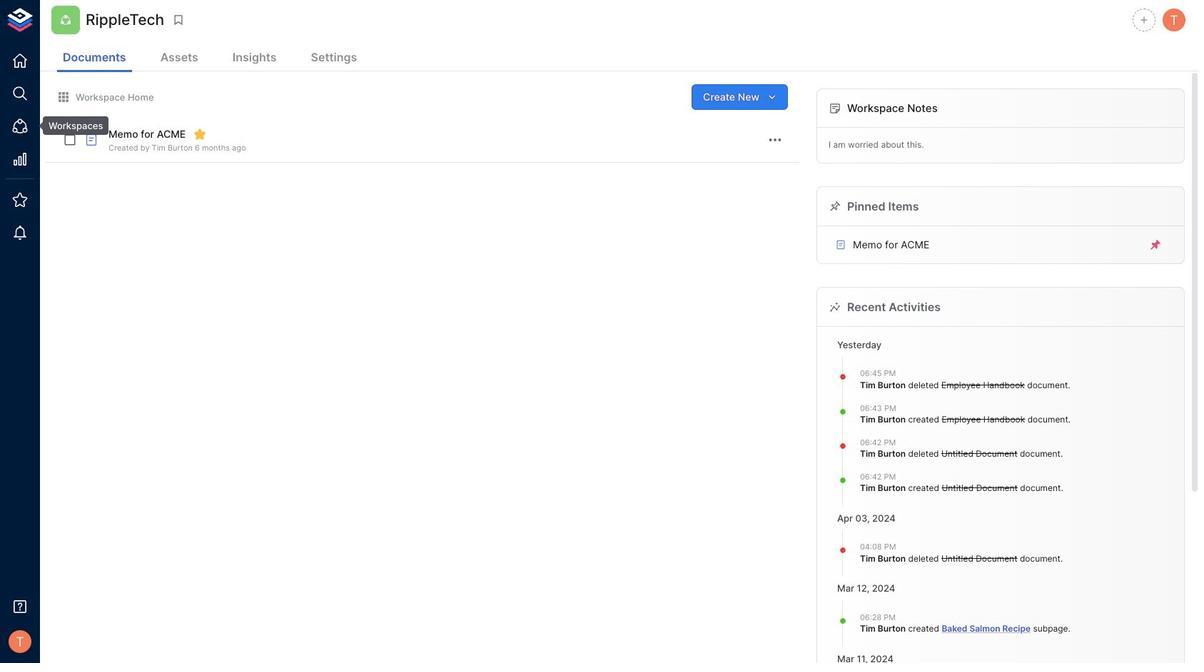 Task type: locate. For each thing, give the bounding box(es) containing it.
tooltip
[[33, 116, 109, 135]]

bookmark image
[[172, 14, 185, 26]]

unpin image
[[1149, 238, 1162, 251]]



Task type: vqa. For each thing, say whether or not it's contained in the screenshot.
Project's the AM
no



Task type: describe. For each thing, give the bounding box(es) containing it.
remove favorite image
[[194, 128, 207, 141]]



